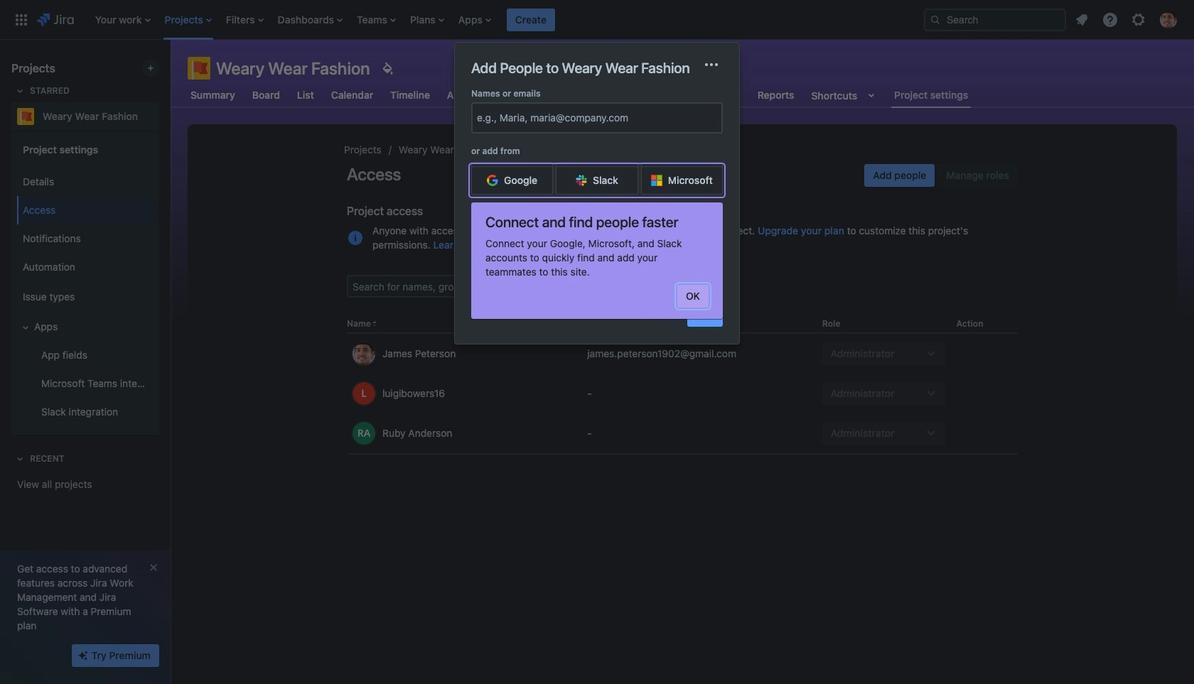 Task type: locate. For each thing, give the bounding box(es) containing it.
tab list
[[179, 82, 980, 108]]

search image
[[930, 14, 941, 25]]

None search field
[[924, 8, 1066, 31]]

people and their roles element
[[347, 315, 1018, 455]]

expand image
[[17, 319, 34, 336]]

4 list item from the left
[[273, 0, 347, 39]]

list item
[[91, 0, 155, 39], [160, 0, 216, 39], [222, 0, 268, 39], [273, 0, 347, 39], [353, 0, 400, 39], [406, 0, 448, 39], [454, 0, 495, 39], [507, 0, 555, 39]]

5 list item from the left
[[353, 0, 400, 39]]

group
[[14, 131, 154, 435], [14, 163, 154, 431], [864, 164, 1018, 187]]

jira image
[[37, 11, 74, 28], [37, 11, 74, 28]]

collapse recent projects image
[[11, 451, 28, 468]]

banner
[[0, 0, 1194, 40]]

Search field
[[924, 8, 1066, 31]]

Search for names, groups or email addresses text field
[[348, 276, 567, 296]]

list
[[88, 0, 913, 39], [1069, 7, 1185, 32]]

project access image
[[347, 230, 364, 247]]

primary element
[[9, 0, 913, 39]]



Task type: vqa. For each thing, say whether or not it's contained in the screenshot.
search image
yes



Task type: describe. For each thing, give the bounding box(es) containing it.
3 list item from the left
[[222, 0, 268, 39]]

1 list item from the left
[[91, 0, 155, 39]]

7 list item from the left
[[454, 0, 495, 39]]

0 horizontal spatial list
[[88, 0, 913, 39]]

1 horizontal spatial list
[[1069, 7, 1185, 32]]

close premium upgrade banner image
[[148, 562, 159, 574]]

8 list item from the left
[[507, 0, 555, 39]]

collapse starred projects image
[[11, 82, 28, 100]]

6 list item from the left
[[406, 0, 448, 39]]

2 list item from the left
[[160, 0, 216, 39]]



